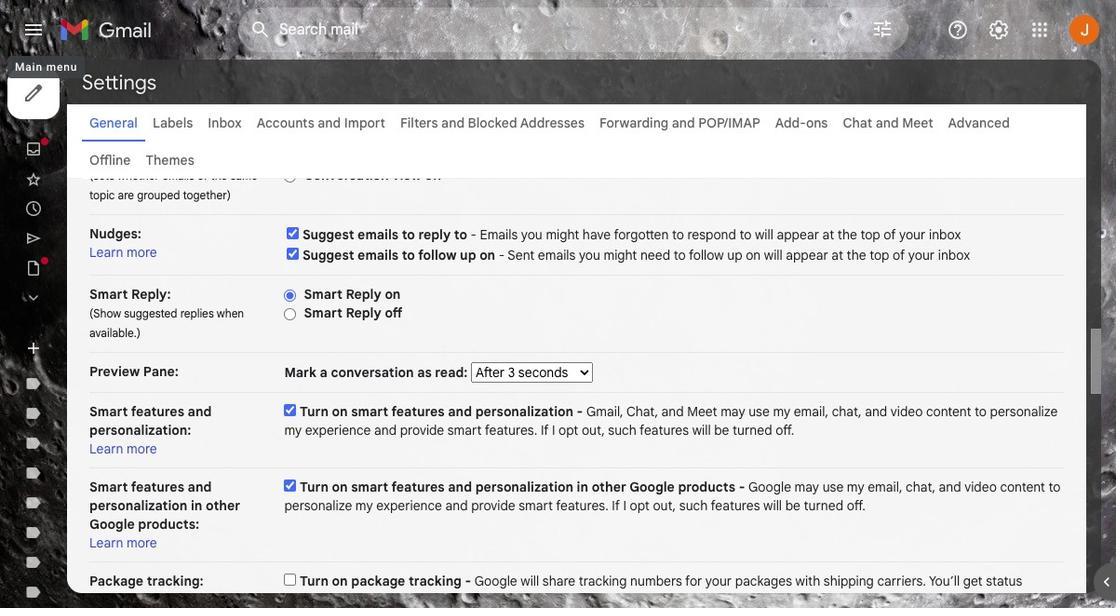Task type: locate. For each thing, give the bounding box(es) containing it.
1 vertical spatial your
[[909, 247, 935, 264]]

learn inside nudges: learn more
[[89, 244, 123, 261]]

- left sent
[[499, 247, 505, 264]]

emails up smart reply on
[[358, 247, 399, 264]]

offline
[[89, 152, 131, 169]]

labels link
[[153, 115, 193, 131]]

1 horizontal spatial personalize
[[991, 403, 1059, 420]]

0 vertical spatial more
[[127, 244, 157, 261]]

off. inside the google may use my email, chat, and video content to personalize my experience and provide smart features. if i opt out, such features will be turned off.
[[847, 497, 866, 514]]

0 vertical spatial such
[[609, 422, 637, 439]]

off down smart reply on
[[385, 305, 403, 321]]

2 vertical spatial learn
[[89, 535, 123, 551]]

0 vertical spatial be
[[715, 422, 730, 439]]

1 horizontal spatial email,
[[868, 479, 903, 496]]

Smart Reply off radio
[[284, 307, 297, 321]]

turned inside the google may use my email, chat, and video content to personalize my experience and provide smart features. if i opt out, such features will be turned off.
[[804, 497, 844, 514]]

features inside smart features and personalization in other google products: learn more
[[131, 479, 184, 496]]

1 horizontal spatial might
[[604, 247, 638, 264]]

0 horizontal spatial be
[[715, 422, 730, 439]]

forwarding
[[600, 115, 669, 131]]

1 horizontal spatial be
[[786, 497, 801, 514]]

0 vertical spatial off.
[[776, 422, 795, 439]]

1 reply from the top
[[346, 286, 382, 303]]

smart
[[89, 286, 128, 303], [304, 286, 343, 303], [304, 305, 343, 321], [89, 403, 128, 420], [89, 479, 128, 496]]

meet
[[903, 115, 934, 131], [688, 403, 718, 420]]

turned inside gmail, chat, and meet may use my email, chat, and video content to personalize my experience and provide smart features. if i opt out, such features will be turned off.
[[733, 422, 773, 439]]

1 horizontal spatial such
[[680, 497, 708, 514]]

3 more from the top
[[127, 535, 157, 551]]

0 horizontal spatial chat,
[[832, 403, 862, 420]]

0 vertical spatial the
[[211, 169, 228, 183]]

0 vertical spatial opt
[[559, 422, 579, 439]]

reply down smart reply on
[[346, 305, 382, 321]]

might
[[546, 226, 580, 243], [604, 247, 638, 264]]

learn down the personalization:
[[89, 441, 123, 457]]

such inside the google may use my email, chat, and video content to personalize my experience and provide smart features. if i opt out, such features will be turned off.
[[680, 497, 708, 514]]

features
[[131, 403, 184, 420], [392, 403, 445, 420], [640, 422, 689, 439], [131, 479, 184, 496], [392, 479, 445, 496], [711, 497, 761, 514]]

reply:
[[131, 286, 171, 303]]

1 vertical spatial personalization
[[476, 479, 574, 496]]

1 horizontal spatial out,
[[653, 497, 677, 514]]

1 horizontal spatial chat,
[[906, 479, 936, 496]]

learn more link down nudges:
[[89, 244, 157, 261]]

preview
[[89, 363, 140, 380]]

2 vertical spatial your
[[706, 573, 732, 590]]

google inside smart features and personalization in other google products: learn more
[[89, 516, 135, 533]]

reply for on
[[346, 286, 382, 303]]

i inside gmail, chat, and meet may use my email, chat, and video content to personalize my experience and provide smart features. if i opt out, such features will be turned off.
[[552, 422, 556, 439]]

2 suggest from the top
[[303, 247, 355, 264]]

smart reply off
[[304, 305, 403, 321]]

1 vertical spatial chat,
[[906, 479, 936, 496]]

1 vertical spatial such
[[680, 497, 708, 514]]

may
[[721, 403, 746, 420], [795, 479, 820, 496]]

0 vertical spatial i
[[552, 422, 556, 439]]

google inside the google may use my email, chat, and video content to personalize my experience and provide smart features. if i opt out, such features will be turned off.
[[749, 479, 792, 496]]

opt up turn on smart features and personalization in other google products -
[[559, 422, 579, 439]]

updates
[[284, 592, 333, 608]]

turn for turn on smart features and personalization in other google products -
[[300, 479, 329, 496]]

tracking right share
[[579, 573, 627, 590]]

0 horizontal spatial features.
[[485, 422, 538, 439]]

in up products:
[[191, 497, 203, 514]]

2 follow from the left
[[689, 247, 724, 264]]

0 vertical spatial suggest
[[303, 226, 355, 243]]

smart reply: (show suggested replies when available.)
[[89, 286, 244, 340]]

out,
[[582, 422, 605, 439], [653, 497, 677, 514]]

reply
[[346, 286, 382, 303], [346, 305, 382, 321]]

0 horizontal spatial such
[[609, 422, 637, 439]]

more down the personalization:
[[127, 441, 157, 457]]

0 vertical spatial top
[[861, 226, 881, 243]]

email,
[[794, 403, 829, 420], [868, 479, 903, 496]]

in down gmail,
[[577, 479, 589, 496]]

2 vertical spatial turn
[[300, 573, 329, 590]]

up left sent
[[460, 247, 477, 264]]

if inside the google may use my email, chat, and video content to personalize my experience and provide smart features. if i opt out, such features will be turned off.
[[612, 497, 620, 514]]

smart right smart reply off "option"
[[304, 305, 343, 321]]

0 vertical spatial provide
[[400, 422, 445, 439]]

features inside the google may use my email, chat, and video content to personalize my experience and provide smart features. if i opt out, such features will be turned off.
[[711, 497, 761, 514]]

smart for smart features and personalization: learn more
[[89, 403, 128, 420]]

0 vertical spatial learn more link
[[89, 244, 157, 261]]

2 turn from the top
[[300, 479, 329, 496]]

1 horizontal spatial may
[[795, 479, 820, 496]]

0 horizontal spatial i
[[552, 422, 556, 439]]

opt up the numbers
[[630, 497, 650, 514]]

reply
[[419, 226, 451, 243]]

1 vertical spatial meet
[[688, 403, 718, 420]]

1 vertical spatial inbox
[[939, 247, 971, 264]]

features down chat,
[[640, 422, 689, 439]]

0 vertical spatial if
[[541, 422, 549, 439]]

1 vertical spatial in
[[191, 497, 203, 514]]

1 vertical spatial more
[[127, 441, 157, 457]]

3 learn more link from the top
[[89, 535, 157, 551]]

smart for smart reply on
[[304, 286, 343, 303]]

use inside the google may use my email, chat, and video content to personalize my experience and provide smart features. if i opt out, such features will be turned off.
[[823, 479, 844, 496]]

grouped
[[137, 188, 180, 202]]

2 reply from the top
[[346, 305, 382, 321]]

suggest for suggest emails to reply to - emails you might have forgotten to respond to will appear at the top of your inbox
[[303, 226, 355, 243]]

you up sent
[[521, 226, 543, 243]]

will inside gmail, chat, and meet may use my email, chat, and video content to personalize my experience and provide smart features. if i opt out, such features will be turned off.
[[693, 422, 711, 439]]

at
[[823, 226, 835, 243], [832, 247, 844, 264]]

may inside gmail, chat, and meet may use my email, chat, and video content to personalize my experience and provide smart features. if i opt out, such features will be turned off.
[[721, 403, 746, 420]]

tracking
[[409, 573, 462, 590], [579, 573, 627, 590]]

3 turn from the top
[[300, 573, 329, 590]]

suggest for suggest emails to follow up on - sent emails you might need to follow up on will appear at the top of your inbox
[[303, 247, 355, 264]]

1 horizontal spatial features.
[[556, 497, 609, 514]]

Conversation view off radio
[[284, 169, 297, 183]]

video
[[891, 403, 924, 420], [965, 479, 998, 496]]

personalize inside gmail, chat, and meet may use my email, chat, and video content to personalize my experience and provide smart features. if i opt out, such features will be turned off.
[[991, 403, 1059, 420]]

(sets
[[89, 169, 115, 183]]

more down products:
[[127, 535, 157, 551]]

smart inside smart features and personalization in other google products: learn more
[[89, 479, 128, 496]]

follow down respond
[[689, 247, 724, 264]]

video inside the google may use my email, chat, and video content to personalize my experience and provide smart features. if i opt out, such features will be turned off.
[[965, 479, 998, 496]]

0 vertical spatial experience
[[305, 422, 371, 439]]

suggest
[[303, 226, 355, 243], [303, 247, 355, 264]]

more down nudges:
[[127, 244, 157, 261]]

forgotten
[[614, 226, 669, 243]]

follow down reply
[[418, 247, 457, 264]]

1 vertical spatial provide
[[471, 497, 516, 514]]

provide down turn on smart features and personalization -
[[400, 422, 445, 439]]

learn more link down the personalization:
[[89, 441, 157, 457]]

provide inside gmail, chat, and meet may use my email, chat, and video content to personalize my experience and provide smart features. if i opt out, such features will be turned off.
[[400, 422, 445, 439]]

products:
[[138, 516, 199, 533]]

out, inside gmail, chat, and meet may use my email, chat, and video content to personalize my experience and provide smart features. if i opt out, such features will be turned off.
[[582, 422, 605, 439]]

i
[[552, 422, 556, 439], [624, 497, 627, 514]]

main menu image
[[22, 19, 45, 41]]

1 horizontal spatial if
[[612, 497, 620, 514]]

if
[[541, 422, 549, 439], [612, 497, 620, 514]]

experience
[[305, 422, 371, 439], [377, 497, 442, 514]]

use inside gmail, chat, and meet may use my email, chat, and video content to personalize my experience and provide smart features. if i opt out, such features will be turned off.
[[749, 403, 770, 420]]

tracking for share
[[579, 573, 627, 590]]

search mail image
[[244, 13, 278, 47]]

suggest emails to follow up on - sent emails you might need to follow up on will appear at the top of your inbox
[[303, 247, 971, 264]]

suggest up smart reply on
[[303, 247, 355, 264]]

features up the personalization:
[[131, 403, 184, 420]]

0 horizontal spatial experience
[[305, 422, 371, 439]]

0 vertical spatial email,
[[794, 403, 829, 420]]

0 vertical spatial turn
[[300, 403, 329, 420]]

smart right smart reply on radio
[[304, 286, 343, 303]]

gmail,
[[587, 403, 624, 420]]

in down package in the left bottom of the page
[[366, 592, 376, 608]]

i up google will share tracking numbers for your packages with shipping carriers. you'll get status updates here in gmail.
[[624, 497, 627, 514]]

0 vertical spatial turned
[[733, 422, 773, 439]]

respond
[[688, 226, 737, 243]]

will inside google will share tracking numbers for your packages with shipping carriers. you'll get status updates here in gmail.
[[521, 573, 540, 590]]

personalize inside the google may use my email, chat, and video content to personalize my experience and provide smart features. if i opt out, such features will be turned off.
[[284, 497, 352, 514]]

such down gmail,
[[609, 422, 637, 439]]

learn up package
[[89, 535, 123, 551]]

0 horizontal spatial in
[[191, 497, 203, 514]]

1 vertical spatial content
[[1001, 479, 1046, 496]]

(show
[[89, 306, 121, 320]]

None checkbox
[[287, 227, 299, 239], [284, 404, 297, 416], [284, 480, 297, 492], [284, 574, 297, 586], [287, 227, 299, 239], [284, 404, 297, 416], [284, 480, 297, 492], [284, 574, 297, 586]]

1 vertical spatial email,
[[868, 479, 903, 496]]

out, down gmail,
[[582, 422, 605, 439]]

provide inside the google may use my email, chat, and video content to personalize my experience and provide smart features. if i opt out, such features will be turned off.
[[471, 497, 516, 514]]

as
[[418, 364, 432, 381]]

be up with
[[786, 497, 801, 514]]

get
[[964, 573, 983, 590]]

0 vertical spatial may
[[721, 403, 746, 420]]

mark
[[284, 364, 317, 381]]

navigation
[[0, 60, 224, 608]]

need
[[641, 247, 671, 264]]

if up turn on smart features and personalization in other google products -
[[541, 422, 549, 439]]

experience down a
[[305, 422, 371, 439]]

1 vertical spatial video
[[965, 479, 998, 496]]

out, inside the google may use my email, chat, and video content to personalize my experience and provide smart features. if i opt out, such features will be turned off.
[[653, 497, 677, 514]]

0 vertical spatial out,
[[582, 422, 605, 439]]

1 horizontal spatial video
[[965, 479, 998, 496]]

1 horizontal spatial provide
[[471, 497, 516, 514]]

0 horizontal spatial may
[[721, 403, 746, 420]]

2 learn more link from the top
[[89, 441, 157, 457]]

and inside smart features and personalization in other google products: learn more
[[188, 479, 212, 496]]

chat, inside the google may use my email, chat, and video content to personalize my experience and provide smart features. if i opt out, such features will be turned off.
[[906, 479, 936, 496]]

use
[[749, 403, 770, 420], [823, 479, 844, 496]]

settings image
[[988, 19, 1011, 41]]

1 horizontal spatial off
[[425, 167, 443, 184]]

might down suggest emails to reply to - emails you might have forgotten to respond to will appear at the top of your inbox
[[604, 247, 638, 264]]

i up turn on smart features and personalization in other google products -
[[552, 422, 556, 439]]

experience up turn on package tracking -
[[377, 497, 442, 514]]

be up products
[[715, 422, 730, 439]]

a
[[320, 364, 328, 381]]

1 horizontal spatial use
[[823, 479, 844, 496]]

google inside google will share tracking numbers for your packages with shipping carriers. you'll get status updates here in gmail.
[[475, 573, 518, 590]]

inbox
[[930, 226, 962, 243], [939, 247, 971, 264]]

0 horizontal spatial up
[[460, 247, 477, 264]]

smart inside smart features and personalization: learn more
[[89, 403, 128, 420]]

in inside google will share tracking numbers for your packages with shipping carriers. you'll get status updates here in gmail.
[[366, 592, 376, 608]]

0 vertical spatial at
[[823, 226, 835, 243]]

1 vertical spatial learn more link
[[89, 441, 157, 457]]

such down products
[[680, 497, 708, 514]]

features down turn on smart features and personalization -
[[392, 479, 445, 496]]

1 turn from the top
[[300, 403, 329, 420]]

1 suggest from the top
[[303, 226, 355, 243]]

suggest down conversation
[[303, 226, 355, 243]]

0 horizontal spatial use
[[749, 403, 770, 420]]

provide down turn on smart features and personalization in other google products -
[[471, 497, 516, 514]]

1 tracking from the left
[[409, 573, 462, 590]]

features down products
[[711, 497, 761, 514]]

the
[[211, 169, 228, 183], [838, 226, 858, 243], [847, 247, 867, 264]]

view
[[392, 167, 422, 184]]

emails up grouped
[[162, 169, 195, 183]]

in
[[577, 479, 589, 496], [191, 497, 203, 514], [366, 592, 376, 608]]

more inside nudges: learn more
[[127, 244, 157, 261]]

of
[[197, 169, 208, 183], [884, 226, 897, 243], [893, 247, 906, 264]]

0 vertical spatial learn
[[89, 244, 123, 261]]

0 horizontal spatial tracking
[[409, 573, 462, 590]]

1 vertical spatial might
[[604, 247, 638, 264]]

google right products
[[749, 479, 792, 496]]

2 learn from the top
[[89, 441, 123, 457]]

reply up smart reply off
[[346, 286, 382, 303]]

off
[[425, 167, 443, 184], [385, 305, 403, 321]]

0 vertical spatial off
[[425, 167, 443, 184]]

labels
[[153, 115, 193, 131]]

learn inside smart features and personalization: learn more
[[89, 441, 123, 457]]

be inside the google may use my email, chat, and video content to personalize my experience and provide smart features. if i opt out, such features will be turned off.
[[786, 497, 801, 514]]

opt inside the google may use my email, chat, and video content to personalize my experience and provide smart features. if i opt out, such features will be turned off.
[[630, 497, 650, 514]]

blocked
[[468, 115, 518, 131]]

0 horizontal spatial out,
[[582, 422, 605, 439]]

tracking for package
[[409, 573, 462, 590]]

you down have
[[579, 247, 601, 264]]

1 vertical spatial off
[[385, 305, 403, 321]]

- right package in the left bottom of the page
[[465, 573, 472, 590]]

2 tracking from the left
[[579, 573, 627, 590]]

smart for smart reply: (show suggested replies when available.)
[[89, 286, 128, 303]]

will
[[755, 226, 774, 243], [765, 247, 783, 264], [693, 422, 711, 439], [764, 497, 783, 514], [521, 573, 540, 590]]

1 horizontal spatial experience
[[377, 497, 442, 514]]

2 more from the top
[[127, 441, 157, 457]]

meet right 'chat'
[[903, 115, 934, 131]]

1 vertical spatial may
[[795, 479, 820, 496]]

0 horizontal spatial opt
[[559, 422, 579, 439]]

0 vertical spatial video
[[891, 403, 924, 420]]

1 more from the top
[[127, 244, 157, 261]]

and
[[318, 115, 341, 131], [442, 115, 465, 131], [672, 115, 696, 131], [876, 115, 899, 131], [188, 403, 212, 420], [448, 403, 472, 420], [662, 403, 684, 420], [866, 403, 888, 420], [375, 422, 397, 439], [188, 479, 212, 496], [448, 479, 472, 496], [940, 479, 962, 496], [446, 497, 468, 514]]

1 vertical spatial use
[[823, 479, 844, 496]]

smart features and personalization in other google products: learn more
[[89, 479, 240, 551]]

2 vertical spatial in
[[366, 592, 376, 608]]

1 vertical spatial turn
[[300, 479, 329, 496]]

1 vertical spatial turned
[[804, 497, 844, 514]]

meet right chat,
[[688, 403, 718, 420]]

1 vertical spatial off.
[[847, 497, 866, 514]]

0 vertical spatial features.
[[485, 422, 538, 439]]

be
[[715, 422, 730, 439], [786, 497, 801, 514]]

turned up with
[[804, 497, 844, 514]]

general
[[89, 115, 138, 131]]

3 learn from the top
[[89, 535, 123, 551]]

smart for smart reply off
[[304, 305, 343, 321]]

2 up from the left
[[728, 247, 743, 264]]

be inside gmail, chat, and meet may use my email, chat, and video content to personalize my experience and provide smart features. if i opt out, such features will be turned off.
[[715, 422, 730, 439]]

1 vertical spatial personalize
[[284, 497, 352, 514]]

1 up from the left
[[460, 247, 477, 264]]

0 horizontal spatial video
[[891, 403, 924, 420]]

main
[[15, 61, 43, 74]]

-
[[471, 226, 477, 243], [499, 247, 505, 264], [577, 403, 584, 420], [739, 479, 746, 496], [465, 573, 472, 590]]

0 vertical spatial personalization
[[476, 403, 574, 420]]

ons
[[807, 115, 829, 131]]

1 vertical spatial if
[[612, 497, 620, 514]]

google left products
[[630, 479, 675, 496]]

themes
[[146, 152, 194, 169]]

tracking up the gmail.
[[409, 573, 462, 590]]

suggest emails to reply to - emails you might have forgotten to respond to will appear at the top of your inbox
[[303, 226, 962, 243]]

suggested
[[124, 306, 178, 320]]

accounts and import link
[[257, 115, 386, 131]]

forwarding and pop/imap link
[[600, 115, 761, 131]]

might left have
[[546, 226, 580, 243]]

None checkbox
[[287, 248, 299, 260]]

google left share
[[475, 573, 518, 590]]

0 vertical spatial in
[[577, 479, 589, 496]]

google will share tracking numbers for your packages with shipping carriers. you'll get status updates here in gmail.
[[284, 573, 1023, 608]]

features. down turn on smart features and personalization in other google products -
[[556, 497, 609, 514]]

1 learn from the top
[[89, 244, 123, 261]]

in inside smart features and personalization in other google products: learn more
[[191, 497, 203, 514]]

smart down the personalization:
[[89, 479, 128, 496]]

smart
[[351, 403, 389, 420], [448, 422, 482, 439], [351, 479, 389, 496], [519, 497, 553, 514]]

0 horizontal spatial you
[[521, 226, 543, 243]]

content inside gmail, chat, and meet may use my email, chat, and video content to personalize my experience and provide smart features. if i opt out, such features will be turned off.
[[927, 403, 972, 420]]

1 vertical spatial be
[[786, 497, 801, 514]]

learn inside smart features and personalization in other google products: learn more
[[89, 535, 123, 551]]

tracking inside google will share tracking numbers for your packages with shipping carriers. you'll get status updates here in gmail.
[[579, 573, 627, 590]]

may inside the google may use my email, chat, and video content to personalize my experience and provide smart features. if i opt out, such features will be turned off.
[[795, 479, 820, 496]]

off for conversation view off
[[425, 167, 443, 184]]

learn more link up package
[[89, 535, 157, 551]]

turned up products
[[733, 422, 773, 439]]

if inside gmail, chat, and meet may use my email, chat, and video content to personalize my experience and provide smart features. if i opt out, such features will be turned off.
[[541, 422, 549, 439]]

chat,
[[832, 403, 862, 420], [906, 479, 936, 496]]

1 follow from the left
[[418, 247, 457, 264]]

i inside the google may use my email, chat, and video content to personalize my experience and provide smart features. if i opt out, such features will be turned off.
[[624, 497, 627, 514]]

0 horizontal spatial if
[[541, 422, 549, 439]]

1 learn more link from the top
[[89, 244, 157, 261]]

0 vertical spatial your
[[900, 226, 926, 243]]

personalize
[[991, 403, 1059, 420], [284, 497, 352, 514]]

0 vertical spatial you
[[521, 226, 543, 243]]

themes link
[[146, 152, 194, 169]]

None search field
[[238, 7, 909, 52]]

1 horizontal spatial up
[[728, 247, 743, 264]]

smart up (show
[[89, 286, 128, 303]]

smart inside gmail, chat, and meet may use my email, chat, and video content to personalize my experience and provide smart features. if i opt out, such features will be turned off.
[[448, 422, 482, 439]]

1 horizontal spatial you
[[579, 247, 601, 264]]

1 vertical spatial top
[[870, 247, 890, 264]]

out, up the numbers
[[653, 497, 677, 514]]

same
[[230, 169, 258, 183]]

1 vertical spatial opt
[[630, 497, 650, 514]]

off right view
[[425, 167, 443, 184]]

emails right sent
[[538, 247, 576, 264]]

0 vertical spatial content
[[927, 403, 972, 420]]

learn down nudges:
[[89, 244, 123, 261]]

smart up the personalization:
[[89, 403, 128, 420]]

0 horizontal spatial email,
[[794, 403, 829, 420]]

google left products:
[[89, 516, 135, 533]]

follow
[[418, 247, 457, 264], [689, 247, 724, 264]]

smart inside smart reply: (show suggested replies when available.)
[[89, 286, 128, 303]]

support image
[[947, 19, 970, 41]]

up down respond
[[728, 247, 743, 264]]

1 horizontal spatial off.
[[847, 497, 866, 514]]

0 vertical spatial use
[[749, 403, 770, 420]]

opt
[[559, 422, 579, 439], [630, 497, 650, 514]]

if up google will share tracking numbers for your packages with shipping carriers. you'll get status updates here in gmail.
[[612, 497, 620, 514]]

on
[[480, 247, 496, 264], [746, 247, 761, 264], [385, 286, 401, 303], [332, 403, 348, 420], [332, 479, 348, 496], [332, 573, 348, 590]]

features up products:
[[131, 479, 184, 496]]

features. up turn on smart features and personalization in other google products -
[[485, 422, 538, 439]]

1 horizontal spatial content
[[1001, 479, 1046, 496]]



Task type: vqa. For each thing, say whether or not it's contained in the screenshot.
more options image
no



Task type: describe. For each thing, give the bounding box(es) containing it.
preview pane:
[[89, 363, 179, 380]]

when
[[217, 306, 244, 320]]

features. inside the google may use my email, chat, and video content to personalize my experience and provide smart features. if i opt out, such features will be turned off.
[[556, 497, 609, 514]]

experience inside gmail, chat, and meet may use my email, chat, and video content to personalize my experience and provide smart features. if i opt out, such features will be turned off.
[[305, 422, 371, 439]]

offline link
[[89, 152, 131, 169]]

package tracking:
[[89, 573, 204, 590]]

- left gmail,
[[577, 403, 584, 420]]

gmail image
[[60, 11, 161, 48]]

menu
[[46, 61, 77, 74]]

1 horizontal spatial other
[[592, 479, 627, 496]]

chat and meet link
[[843, 115, 934, 131]]

opt inside gmail, chat, and meet may use my email, chat, and video content to personalize my experience and provide smart features. if i opt out, such features will be turned off.
[[559, 422, 579, 439]]

2 horizontal spatial in
[[577, 479, 589, 496]]

off. inside gmail, chat, and meet may use my email, chat, and video content to personalize my experience and provide smart features. if i opt out, such features will be turned off.
[[776, 422, 795, 439]]

inbox link
[[208, 115, 242, 131]]

for
[[686, 573, 703, 590]]

- right products
[[739, 479, 746, 496]]

gmail.
[[380, 592, 417, 608]]

reply for off
[[346, 305, 382, 321]]

2 vertical spatial the
[[847, 247, 867, 264]]

email, inside the google may use my email, chat, and video content to personalize my experience and provide smart features. if i opt out, such features will be turned off.
[[868, 479, 903, 496]]

share
[[543, 573, 576, 590]]

have
[[583, 226, 611, 243]]

numbers
[[631, 573, 683, 590]]

filters and blocked addresses
[[401, 115, 585, 131]]

package
[[351, 573, 406, 590]]

Smart Reply on radio
[[284, 289, 297, 303]]

and inside smart features and personalization: learn more
[[188, 403, 212, 420]]

0 vertical spatial might
[[546, 226, 580, 243]]

import
[[345, 115, 386, 131]]

pane:
[[143, 363, 179, 380]]

turn for turn on package tracking -
[[300, 573, 329, 590]]

with
[[796, 573, 821, 590]]

personalization for -
[[476, 403, 574, 420]]

chat, inside gmail, chat, and meet may use my email, chat, and video content to personalize my experience and provide smart features. if i opt out, such features will be turned off.
[[832, 403, 862, 420]]

1 vertical spatial of
[[884, 226, 897, 243]]

google may use my email, chat, and video content to personalize my experience and provide smart features. if i opt out, such features will be turned off.
[[284, 479, 1061, 514]]

turn on smart features and personalization in other google products -
[[300, 479, 749, 496]]

to inside gmail, chat, and meet may use my email, chat, and video content to personalize my experience and provide smart features. if i opt out, such features will be turned off.
[[975, 403, 987, 420]]

to inside the google may use my email, chat, and video content to personalize my experience and provide smart features. if i opt out, such features will be turned off.
[[1049, 479, 1061, 496]]

available.)
[[89, 326, 141, 340]]

1 vertical spatial appear
[[787, 247, 829, 264]]

features down as at the bottom of the page
[[392, 403, 445, 420]]

advanced link
[[949, 115, 1011, 131]]

shipping
[[824, 573, 875, 590]]

conversation
[[304, 167, 389, 184]]

learn more link for smart features and personalization in other google products:
[[89, 535, 157, 551]]

1 vertical spatial the
[[838, 226, 858, 243]]

settings
[[82, 69, 157, 95]]

features inside smart features and personalization: learn more
[[131, 403, 184, 420]]

learn more link for nudges:
[[89, 244, 157, 261]]

conversation
[[331, 364, 414, 381]]

personalization:
[[89, 422, 191, 439]]

add-
[[776, 115, 807, 131]]

1 vertical spatial at
[[832, 247, 844, 264]]

whether
[[117, 169, 159, 183]]

personalization for in
[[476, 479, 574, 496]]

here
[[336, 592, 363, 608]]

inbox
[[208, 115, 242, 131]]

status
[[987, 573, 1023, 590]]

emails left reply
[[358, 226, 399, 243]]

chat
[[843, 115, 873, 131]]

conversation view off
[[304, 167, 443, 184]]

more inside smart features and personalization in other google products: learn more
[[127, 535, 157, 551]]

(sets whether emails of the same topic are grouped together)
[[89, 169, 258, 202]]

2 vertical spatial of
[[893, 247, 906, 264]]

add-ons link
[[776, 115, 829, 131]]

general link
[[89, 115, 138, 131]]

packages
[[736, 573, 793, 590]]

tracking:
[[147, 573, 204, 590]]

the inside (sets whether emails of the same topic are grouped together)
[[211, 169, 228, 183]]

gmail, chat, and meet may use my email, chat, and video content to personalize my experience and provide smart features. if i opt out, such features will be turned off.
[[284, 403, 1059, 439]]

sent
[[508, 247, 535, 264]]

add-ons
[[776, 115, 829, 131]]

filters
[[401, 115, 438, 131]]

features. inside gmail, chat, and meet may use my email, chat, and video content to personalize my experience and provide smart features. if i opt out, such features will be turned off.
[[485, 422, 538, 439]]

smart features and personalization: learn more
[[89, 403, 212, 457]]

products
[[679, 479, 736, 496]]

0 vertical spatial inbox
[[930, 226, 962, 243]]

such inside gmail, chat, and meet may use my email, chat, and video content to personalize my experience and provide smart features. if i opt out, such features will be turned off.
[[609, 422, 637, 439]]

1 vertical spatial you
[[579, 247, 601, 264]]

emails
[[480, 226, 518, 243]]

meet inside gmail, chat, and meet may use my email, chat, and video content to personalize my experience and provide smart features. if i opt out, such features will be turned off.
[[688, 403, 718, 420]]

forwarding and pop/imap
[[600, 115, 761, 131]]

advanced search options image
[[864, 10, 902, 48]]

carriers.
[[878, 573, 927, 590]]

experience inside the google may use my email, chat, and video content to personalize my experience and provide smart features. if i opt out, such features will be turned off.
[[377, 497, 442, 514]]

nudges:
[[89, 225, 142, 242]]

nudges: learn more
[[89, 225, 157, 261]]

topic
[[89, 188, 115, 202]]

email, inside gmail, chat, and meet may use my email, chat, and video content to personalize my experience and provide smart features. if i opt out, such features will be turned off.
[[794, 403, 829, 420]]

features inside gmail, chat, and meet may use my email, chat, and video content to personalize my experience and provide smart features. if i opt out, such features will be turned off.
[[640, 422, 689, 439]]

together)
[[183, 188, 231, 202]]

advanced
[[949, 115, 1011, 131]]

are
[[118, 188, 134, 202]]

turn on smart features and personalization -
[[300, 403, 587, 420]]

read:
[[435, 364, 468, 381]]

Search mail text field
[[279, 20, 820, 39]]

video inside gmail, chat, and meet may use my email, chat, and video content to personalize my experience and provide smart features. if i opt out, such features will be turned off.
[[891, 403, 924, 420]]

learn more link for smart features and personalization:
[[89, 441, 157, 457]]

your inside google will share tracking numbers for your packages with shipping carriers. you'll get status updates here in gmail.
[[706, 573, 732, 590]]

accounts
[[257, 115, 315, 131]]

package
[[89, 573, 144, 590]]

content inside the google may use my email, chat, and video content to personalize my experience and provide smart features. if i opt out, such features will be turned off.
[[1001, 479, 1046, 496]]

will inside the google may use my email, chat, and video content to personalize my experience and provide smart features. if i opt out, such features will be turned off.
[[764, 497, 783, 514]]

off for smart reply off
[[385, 305, 403, 321]]

personalization inside smart features and personalization in other google products: learn more
[[89, 497, 188, 514]]

smart inside the google may use my email, chat, and video content to personalize my experience and provide smart features. if i opt out, such features will be turned off.
[[519, 497, 553, 514]]

turn for turn on smart features and personalization -
[[300, 403, 329, 420]]

you'll
[[930, 573, 961, 590]]

addresses
[[521, 115, 585, 131]]

chat,
[[627, 403, 659, 420]]

replies
[[180, 306, 214, 320]]

more inside smart features and personalization: learn more
[[127, 441, 157, 457]]

mark a conversation as read:
[[284, 364, 471, 381]]

turn on package tracking -
[[300, 573, 475, 590]]

pop/imap
[[699, 115, 761, 131]]

smart reply on
[[304, 286, 401, 303]]

other inside smart features and personalization in other google products: learn more
[[206, 497, 240, 514]]

0 vertical spatial meet
[[903, 115, 934, 131]]

of inside (sets whether emails of the same topic are grouped together)
[[197, 169, 208, 183]]

chat and meet
[[843, 115, 934, 131]]

smart for smart features and personalization in other google products: learn more
[[89, 479, 128, 496]]

0 vertical spatial appear
[[777, 226, 820, 243]]

- left emails
[[471, 226, 477, 243]]

filters and blocked addresses link
[[401, 115, 585, 131]]

emails inside (sets whether emails of the same topic are grouped together)
[[162, 169, 195, 183]]



